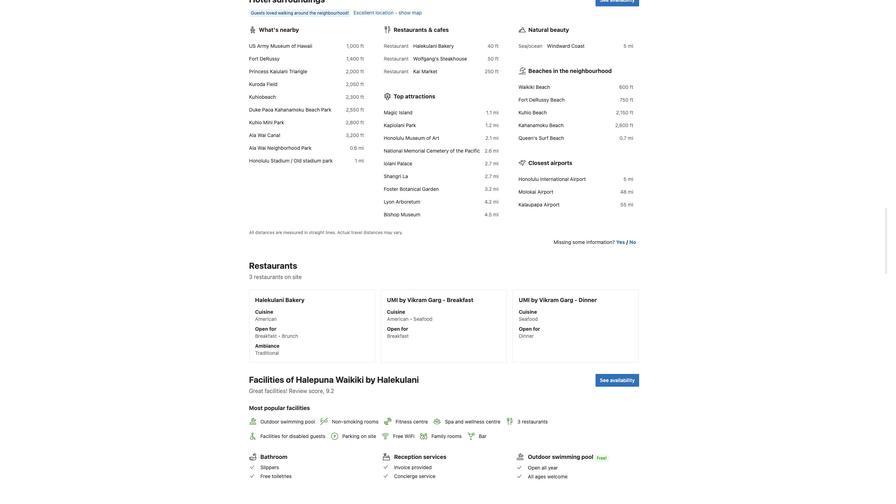 Task type: describe. For each thing, give the bounding box(es) containing it.
mi for shangri la
[[493, 173, 499, 179]]

lines.
[[326, 230, 336, 235]]

2 horizontal spatial the
[[560, 68, 569, 74]]

1 vertical spatial halekulani
[[255, 297, 284, 303]]

&
[[428, 26, 433, 33]]

honolulu for honolulu museum of art
[[384, 135, 404, 141]]

all for all distances are measured in straight lines. actual travel distances may vary.
[[249, 230, 254, 235]]

traditional
[[255, 350, 279, 356]]

• inside open for breakfast • brunch
[[278, 333, 280, 339]]

kuhio for kuhio beach
[[519, 109, 531, 115]]

excellent
[[354, 9, 374, 15]]

kai market
[[413, 68, 438, 74]]

army
[[257, 43, 269, 49]]

facilities for disabled guests
[[260, 434, 325, 440]]

ft for 750 ft
[[630, 97, 634, 103]]

closest airports
[[529, 160, 573, 166]]

2.1
[[486, 135, 492, 141]]

cuisine for umi by vikram garg - breakfast
[[387, 309, 405, 315]]

open left all
[[528, 465, 540, 471]]

1 horizontal spatial /
[[627, 239, 628, 245]]

2.1 mi
[[486, 135, 499, 141]]

great
[[249, 388, 263, 395]]

american for halekulani
[[255, 316, 277, 322]]

free for free wifi
[[393, 434, 403, 440]]

location
[[376, 9, 394, 15]]

park right mini on the left of page
[[274, 119, 284, 125]]

mi for bishop museum
[[493, 212, 499, 218]]

park left 2,550
[[321, 107, 331, 113]]

open for breakfast • brunch
[[255, 326, 298, 339]]

ft for 1,000 ft
[[361, 43, 364, 49]]

0 vertical spatial airport
[[570, 176, 586, 182]]

breakfast for umi by vikram garg - breakfast
[[387, 333, 409, 339]]

yes button
[[616, 239, 625, 246]]

ft for 3,200 ft
[[361, 132, 364, 138]]

free toiletries
[[260, 474, 292, 480]]

concierge
[[394, 474, 418, 480]]

princess kaiulani triangle
[[249, 68, 307, 74]]

4.5 mi
[[485, 212, 499, 218]]

guests
[[251, 10, 265, 15]]

halepuna
[[296, 375, 334, 385]]

nearby
[[280, 26, 299, 33]]

by for umi by vikram garg - dinner
[[531, 297, 538, 303]]

600
[[619, 84, 629, 90]]

popular
[[264, 405, 285, 412]]

park up honolulu museum of art
[[406, 122, 416, 128]]

cuisine american
[[255, 309, 277, 322]]

wellness
[[465, 419, 485, 425]]

1
[[355, 158, 357, 164]]

us
[[249, 43, 256, 49]]

paoa
[[262, 107, 273, 113]]

guests loved walking around the neighbourhood!
[[251, 10, 349, 15]]

ambiance
[[255, 343, 280, 349]]

1 centre from the left
[[413, 419, 428, 425]]

steakhouse
[[440, 56, 467, 62]]

1.2 mi
[[486, 122, 499, 128]]

restaurant for kai market
[[384, 68, 409, 74]]

wolfgang's
[[413, 56, 439, 62]]

excellent location - show map link
[[354, 9, 422, 15]]

triangle
[[289, 68, 307, 74]]

no
[[630, 239, 636, 245]]

of left hawaii
[[291, 43, 296, 49]]

kapiolani park
[[384, 122, 416, 128]]

kalaupapa
[[519, 202, 543, 208]]

international
[[540, 176, 569, 182]]

0 horizontal spatial /
[[291, 158, 292, 164]]

by inside facilities of halepuna waikiki by halekulani great facilities! review score, 9.2
[[366, 375, 375, 385]]

pacific
[[465, 148, 480, 154]]

foster
[[384, 186, 398, 192]]

mi for queen's surf beach
[[628, 135, 634, 141]]

0 vertical spatial in
[[553, 68, 558, 74]]

loved
[[266, 10, 277, 15]]

most
[[249, 405, 263, 412]]

ambiance traditional
[[255, 343, 280, 356]]

wolfgang's steakhouse
[[413, 56, 467, 62]]

umi by vikram garg - breakfast
[[387, 297, 473, 303]]

1,000
[[347, 43, 359, 49]]

bathroom
[[260, 454, 288, 461]]

natural beauty
[[529, 26, 569, 33]]

of inside facilities of halepuna waikiki by halekulani great facilities! review score, 9.2
[[286, 375, 294, 385]]

2 seafood from the left
[[519, 316, 538, 322]]

2,000 ft
[[346, 68, 364, 74]]

mi for molokai airport
[[628, 189, 634, 195]]

facilities for for
[[260, 434, 280, 440]]

invoice
[[394, 465, 410, 471]]

0 vertical spatial halekulani
[[413, 43, 437, 49]]

0 vertical spatial museum
[[271, 43, 290, 49]]

ft for 2,800 ft
[[361, 119, 364, 125]]

1 5 from the top
[[624, 43, 627, 49]]

1 horizontal spatial pool
[[582, 454, 594, 461]]

hawaii
[[297, 43, 312, 49]]

1 horizontal spatial dinner
[[579, 297, 597, 303]]

3.2 mi
[[485, 186, 499, 192]]

1 horizontal spatial rooms
[[448, 434, 462, 440]]

2,150
[[616, 109, 629, 115]]

0 horizontal spatial in
[[304, 230, 308, 235]]

natural
[[529, 26, 549, 33]]

0 vertical spatial swimming
[[281, 419, 304, 425]]

fort for what's
[[249, 56, 258, 62]]

yes
[[616, 239, 625, 245]]

mini
[[263, 119, 273, 125]]

1 horizontal spatial kahanamoku
[[519, 122, 548, 128]]

year
[[548, 465, 558, 471]]

1 horizontal spatial 3
[[518, 419, 521, 425]]

map
[[412, 9, 422, 15]]

ft for 2,600 ft
[[630, 122, 634, 128]]

1 vertical spatial bakery
[[285, 297, 305, 303]]

2,150 ft
[[616, 109, 634, 115]]

1 vertical spatial halekulani bakery
[[255, 297, 305, 303]]

1 horizontal spatial waikiki
[[519, 84, 535, 90]]

55
[[621, 202, 627, 208]]

neighborhood
[[267, 145, 300, 151]]

may
[[384, 230, 392, 235]]

honolulu for honolulu stadium / old stadium park
[[249, 158, 269, 164]]

service
[[419, 474, 436, 480]]

mi for kapiolani park
[[493, 122, 499, 128]]

1 vertical spatial swimming
[[552, 454, 580, 461]]

garg for dinner
[[560, 297, 573, 303]]

by for umi by vikram garg - breakfast
[[399, 297, 406, 303]]

family
[[432, 434, 446, 440]]

0 vertical spatial bakery
[[438, 43, 454, 49]]

wai for canal
[[258, 132, 266, 138]]

2 horizontal spatial breakfast
[[447, 297, 473, 303]]

1 horizontal spatial outdoor swimming pool
[[528, 454, 594, 461]]

are
[[276, 230, 282, 235]]

1 horizontal spatial restaurants
[[522, 419, 548, 425]]

the for pacific
[[456, 148, 464, 154]]

garg for breakfast
[[428, 297, 442, 303]]

duke
[[249, 107, 261, 113]]

american for umi
[[387, 316, 409, 322]]

1 vertical spatial site
[[368, 434, 376, 440]]

of left art at the top left
[[426, 135, 431, 141]]

250 ft
[[485, 68, 499, 74]]

2,000
[[346, 68, 359, 74]]

iolani
[[384, 161, 396, 167]]

ft for 250 ft
[[495, 68, 499, 74]]

2,300 ft
[[346, 94, 364, 100]]

free wifi
[[393, 434, 415, 440]]

2 5 mi from the top
[[624, 176, 634, 182]]

1 horizontal spatial halekulani bakery
[[413, 43, 454, 49]]

queen's surf beach
[[519, 135, 564, 141]]

spa
[[445, 419, 454, 425]]

of right cemetery
[[450, 148, 455, 154]]

2 distances from the left
[[364, 230, 383, 235]]

250
[[485, 68, 494, 74]]

walking
[[278, 10, 293, 15]]

neighbourhood!
[[317, 10, 349, 15]]

cafes
[[434, 26, 449, 33]]

0 vertical spatial pool
[[305, 419, 315, 425]]

facilities for of
[[249, 375, 284, 385]]

waikiki inside facilities of halepuna waikiki by halekulani great facilities! review score, 9.2
[[336, 375, 364, 385]]

restaurant for wolfgang's steakhouse
[[384, 56, 409, 62]]

information?
[[587, 239, 615, 245]]

mi for national memorial cemetery of the pacific
[[493, 148, 499, 154]]

for for umi by vikram garg - dinner
[[533, 326, 540, 332]]

2 5 from the top
[[624, 176, 627, 182]]

what's nearby
[[259, 26, 299, 33]]

field
[[267, 81, 278, 87]]

what's
[[259, 26, 279, 33]]

derussy for what's
[[260, 56, 280, 62]]



Task type: locate. For each thing, give the bounding box(es) containing it.
2 restaurant from the top
[[384, 56, 409, 62]]

guests
[[310, 434, 325, 440]]

mi for ala wai neighborhood park
[[359, 145, 364, 151]]

restaurants 3 restaurants on site
[[249, 261, 302, 280]]

0 vertical spatial fort
[[249, 56, 258, 62]]

waikiki up fort derussy beach
[[519, 84, 535, 90]]

open for halekulani bakery
[[255, 326, 268, 332]]

1 vertical spatial museum
[[406, 135, 425, 141]]

free left wifi
[[393, 434, 403, 440]]

restaurant for halekulani bakery
[[384, 43, 409, 49]]

48
[[620, 189, 627, 195]]

family rooms
[[432, 434, 462, 440]]

0 vertical spatial kuhio
[[519, 109, 531, 115]]

0 vertical spatial derussy
[[260, 56, 280, 62]]

mi for honolulu international airport
[[628, 176, 634, 182]]

ft right 2,000
[[361, 68, 364, 74]]

2 ala from the top
[[249, 145, 256, 151]]

airport down airports at the top right of page
[[570, 176, 586, 182]]

mi for honolulu museum of art
[[493, 135, 499, 141]]

/ left no
[[627, 239, 628, 245]]

2.7 up 3.2
[[485, 173, 492, 179]]

museum up memorial
[[406, 135, 425, 141]]

ft right 2,150
[[630, 109, 634, 115]]

• down 'umi by vikram garg - breakfast'
[[410, 316, 412, 322]]

ft for 2,300 ft
[[361, 94, 364, 100]]

free for free toiletries
[[260, 474, 271, 480]]

0 vertical spatial on
[[285, 274, 291, 280]]

0.7 mi
[[620, 135, 634, 141]]

botanical
[[400, 186, 421, 192]]

1 horizontal spatial outdoor
[[528, 454, 551, 461]]

40
[[488, 43, 494, 49]]

straight
[[309, 230, 324, 235]]

1 vertical spatial pool
[[582, 454, 594, 461]]

mi for foster botanical garden
[[493, 186, 499, 192]]

cuisine up open for breakfast • brunch on the left bottom
[[255, 309, 273, 315]]

honolulu up molokai at the top
[[519, 176, 539, 182]]

0 horizontal spatial umi
[[387, 297, 398, 303]]

halekulani inside facilities of halepuna waikiki by halekulani great facilities! review score, 9.2
[[377, 375, 419, 385]]

for left 'disabled'
[[282, 434, 288, 440]]

the right beaches
[[560, 68, 569, 74]]

0 horizontal spatial outdoor swimming pool
[[260, 419, 315, 425]]

for inside open for breakfast • brunch
[[269, 326, 276, 332]]

2.7 for palace
[[485, 161, 492, 167]]

1 vertical spatial all
[[528, 474, 534, 480]]

kuhio for kuhio mini park
[[249, 119, 262, 125]]

ala down ala wai canal
[[249, 145, 256, 151]]

1 seafood from the left
[[414, 316, 433, 322]]

0 horizontal spatial bakery
[[285, 297, 305, 303]]

0 vertical spatial 5
[[624, 43, 627, 49]]

0 vertical spatial facilities
[[249, 375, 284, 385]]

brunch
[[282, 333, 298, 339]]

dinner inside open for dinner
[[519, 333, 534, 339]]

museum down what's nearby
[[271, 43, 290, 49]]

windward
[[547, 43, 570, 49]]

fort for beaches
[[519, 97, 528, 103]]

slippers
[[260, 465, 279, 471]]

ft right 750
[[630, 97, 634, 103]]

0 vertical spatial outdoor
[[260, 419, 279, 425]]

halekulani bakery up cuisine american
[[255, 297, 305, 303]]

cuisine for halekulani bakery
[[255, 309, 273, 315]]

honolulu international airport
[[519, 176, 586, 182]]

palace
[[397, 161, 412, 167]]

ft right the 2,050
[[361, 81, 364, 87]]

open inside open for breakfast
[[387, 326, 400, 332]]

0 vertical spatial 2.7 mi
[[485, 161, 499, 167]]

for down cuisine american • seafood
[[401, 326, 408, 332]]

2.7 mi down 2.6 mi
[[485, 161, 499, 167]]

1,400
[[346, 56, 359, 62]]

2 horizontal spatial honolulu
[[519, 176, 539, 182]]

in left straight
[[304, 230, 308, 235]]

surf
[[539, 135, 549, 141]]

parking on site
[[342, 434, 376, 440]]

restaurants inside restaurants 3 restaurants on site
[[254, 274, 283, 280]]

airports
[[551, 160, 573, 166]]

ft for 2,050 ft
[[361, 81, 364, 87]]

0 vertical spatial free
[[393, 434, 403, 440]]

see availability button
[[596, 374, 639, 387]]

1 horizontal spatial breakfast
[[387, 333, 409, 339]]

mi for honolulu stadium / old stadium park
[[359, 158, 364, 164]]

american inside cuisine american • seafood
[[387, 316, 409, 322]]

halekulani bakery up wolfgang's steakhouse
[[413, 43, 454, 49]]

umi for umi by vikram garg - dinner
[[519, 297, 530, 303]]

open for umi by vikram garg - dinner
[[519, 326, 532, 332]]

waikiki right 'halepuna'
[[336, 375, 364, 385]]

all left are
[[249, 230, 254, 235]]

wai for neighborhood
[[258, 145, 266, 151]]

beauty
[[550, 26, 569, 33]]

0 horizontal spatial -
[[395, 9, 397, 15]]

no button
[[630, 239, 636, 246]]

swimming up facilities for disabled guests
[[281, 419, 304, 425]]

site inside restaurants 3 restaurants on site
[[293, 274, 302, 280]]

ft right '50'
[[495, 56, 499, 62]]

2 wai from the top
[[258, 145, 266, 151]]

facilities
[[287, 405, 310, 412]]

1 vertical spatial rooms
[[448, 434, 462, 440]]

show
[[399, 9, 411, 15]]

0 vertical spatial halekulani bakery
[[413, 43, 454, 49]]

restaurants down are
[[249, 261, 297, 271]]

0 vertical spatial honolulu
[[384, 135, 404, 141]]

museum for bishop museum
[[401, 212, 420, 218]]

/ left old
[[291, 158, 292, 164]]

0 horizontal spatial rooms
[[364, 419, 379, 425]]

park
[[321, 107, 331, 113], [274, 119, 284, 125], [406, 122, 416, 128], [301, 145, 312, 151]]

ages
[[535, 474, 546, 480]]

0 vertical spatial site
[[293, 274, 302, 280]]

ft right 2,800
[[361, 119, 364, 125]]

0 horizontal spatial derussy
[[260, 56, 280, 62]]

restaurants
[[394, 26, 427, 33], [249, 261, 297, 271]]

ft for 2,550 ft
[[361, 107, 364, 113]]

cuisine for umi by vikram garg - dinner
[[519, 309, 537, 315]]

in right beaches
[[553, 68, 558, 74]]

mi
[[628, 43, 634, 49], [493, 109, 499, 115], [493, 122, 499, 128], [493, 135, 499, 141], [628, 135, 634, 141], [359, 145, 364, 151], [493, 148, 499, 154], [359, 158, 364, 164], [493, 161, 499, 167], [493, 173, 499, 179], [628, 176, 634, 182], [493, 186, 499, 192], [628, 189, 634, 195], [493, 199, 499, 205], [628, 202, 634, 208], [493, 212, 499, 218]]

restaurants inside restaurants 3 restaurants on site
[[249, 261, 297, 271]]

ft right the '1,000'
[[361, 43, 364, 49]]

facilities up bathroom
[[260, 434, 280, 440]]

2.7 for la
[[485, 173, 492, 179]]

open down cuisine american • seafood
[[387, 326, 400, 332]]

magic
[[384, 109, 398, 115]]

1 vertical spatial the
[[560, 68, 569, 74]]

2 cuisine from the left
[[387, 309, 405, 315]]

2 vertical spatial honolulu
[[519, 176, 539, 182]]

breakfast inside open for breakfast • brunch
[[255, 333, 277, 339]]

open for umi by vikram garg - breakfast
[[387, 326, 400, 332]]

open for breakfast
[[387, 326, 409, 339]]

kahanamoku
[[275, 107, 304, 113], [519, 122, 548, 128]]

open down cuisine seafood
[[519, 326, 532, 332]]

2.7
[[485, 161, 492, 167], [485, 173, 492, 179]]

1 horizontal spatial seafood
[[519, 316, 538, 322]]

facilities inside facilities of halepuna waikiki by halekulani great facilities! review score, 9.2
[[249, 375, 284, 385]]

memorial
[[404, 148, 425, 154]]

restaurant down restaurants & cafes
[[384, 43, 409, 49]]

restaurants for restaurants 3 restaurants on site
[[249, 261, 297, 271]]

50 ft
[[488, 56, 499, 62]]

vikram for breakfast
[[407, 297, 427, 303]]

reception
[[394, 454, 422, 461]]

cuisine inside cuisine seafood
[[519, 309, 537, 315]]

ft right 600
[[630, 84, 634, 90]]

stadium
[[271, 158, 290, 164]]

derussy for beaches
[[529, 97, 549, 103]]

fort down 'us'
[[249, 56, 258, 62]]

0 horizontal spatial dinner
[[519, 333, 534, 339]]

fitness centre
[[396, 419, 428, 425]]

kuhio left mini on the left of page
[[249, 119, 262, 125]]

umi up cuisine american • seafood
[[387, 297, 398, 303]]

bar
[[479, 434, 487, 440]]

1 horizontal spatial fort
[[519, 97, 528, 103]]

- for umi by vikram garg - breakfast
[[443, 297, 446, 303]]

0 vertical spatial rooms
[[364, 419, 379, 425]]

0 horizontal spatial fort
[[249, 56, 258, 62]]

2,600
[[615, 122, 629, 128]]

outdoor
[[260, 419, 279, 425], [528, 454, 551, 461]]

outdoor up open all year
[[528, 454, 551, 461]]

restaurants down show
[[394, 26, 427, 33]]

1 umi from the left
[[387, 297, 398, 303]]

for for halekulani bakery
[[269, 326, 276, 332]]

outdoor swimming pool up year
[[528, 454, 594, 461]]

2 vertical spatial restaurant
[[384, 68, 409, 74]]

1 horizontal spatial vikram
[[539, 297, 559, 303]]

1 vertical spatial 5
[[624, 176, 627, 182]]

1 horizontal spatial the
[[456, 148, 464, 154]]

cuisine up open for dinner
[[519, 309, 537, 315]]

ft right 2,600 at right
[[630, 122, 634, 128]]

0 vertical spatial wai
[[258, 132, 266, 138]]

smoking
[[344, 419, 363, 425]]

•
[[410, 316, 412, 322], [278, 333, 280, 339]]

fort up kuhio beach
[[519, 97, 528, 103]]

2.7 mi for shangri la
[[485, 173, 499, 179]]

breakfast for halekulani bakery
[[255, 333, 277, 339]]

park up stadium
[[301, 145, 312, 151]]

american
[[255, 316, 277, 322], [387, 316, 409, 322]]

museum for honolulu museum of art
[[406, 135, 425, 141]]

american up open for breakfast
[[387, 316, 409, 322]]

1 2.7 mi from the top
[[485, 161, 499, 167]]

1 restaurant from the top
[[384, 43, 409, 49]]

1 2.7 from the top
[[485, 161, 492, 167]]

distances left are
[[255, 230, 275, 235]]

cuisine up open for breakfast
[[387, 309, 405, 315]]

1 vertical spatial outdoor
[[528, 454, 551, 461]]

airport down molokai airport
[[544, 202, 560, 208]]

umi for umi by vikram garg - breakfast
[[387, 297, 398, 303]]

museum down arboretum
[[401, 212, 420, 218]]

disabled
[[289, 434, 309, 440]]

1 horizontal spatial honolulu
[[384, 135, 404, 141]]

derussy down waikiki beach
[[529, 97, 549, 103]]

2.7 mi for iolani palace
[[485, 161, 499, 167]]

wai down ala wai canal
[[258, 145, 266, 151]]

museum
[[271, 43, 290, 49], [406, 135, 425, 141], [401, 212, 420, 218]]

1 vertical spatial kahanamoku
[[519, 122, 548, 128]]

kahanamoku down kuhio beach
[[519, 122, 548, 128]]

ft right 1,400
[[361, 56, 364, 62]]

for for umi by vikram garg - breakfast
[[401, 326, 408, 332]]

seafood
[[414, 316, 433, 322], [519, 316, 538, 322]]

ft for 2,150 ft
[[630, 109, 634, 115]]

rooms right smoking
[[364, 419, 379, 425]]

1 horizontal spatial umi
[[519, 297, 530, 303]]

centre right fitness
[[413, 419, 428, 425]]

for down cuisine seafood
[[533, 326, 540, 332]]

the right around at left top
[[310, 10, 316, 15]]

honolulu for honolulu international airport
[[519, 176, 539, 182]]

derussy down army
[[260, 56, 280, 62]]

rooms down the and at the bottom of page
[[448, 434, 462, 440]]

0 vertical spatial /
[[291, 158, 292, 164]]

fort derussy beach
[[519, 97, 565, 103]]

3 restaurants
[[518, 419, 548, 425]]

1 vertical spatial •
[[278, 333, 280, 339]]

art
[[432, 135, 439, 141]]

ft right 40
[[495, 43, 499, 49]]

open down cuisine american
[[255, 326, 268, 332]]

for inside open for dinner
[[533, 326, 540, 332]]

• left brunch
[[278, 333, 280, 339]]

pool left free!
[[582, 454, 594, 461]]

1 garg from the left
[[428, 297, 442, 303]]

vikram
[[407, 297, 427, 303], [539, 297, 559, 303]]

1 horizontal spatial •
[[410, 316, 412, 322]]

outdoor down the popular
[[260, 419, 279, 425]]

national memorial cemetery of the pacific
[[384, 148, 480, 154]]

2,600 ft
[[615, 122, 634, 128]]

honolulu down kapiolani
[[384, 135, 404, 141]]

ala down kuhio mini park
[[249, 132, 256, 138]]

0 horizontal spatial kuhio
[[249, 119, 262, 125]]

breakfast
[[447, 297, 473, 303], [255, 333, 277, 339], [387, 333, 409, 339]]

lyon arboretum
[[384, 199, 420, 205]]

facilities up 'facilities!'
[[249, 375, 284, 385]]

1 5 mi from the top
[[624, 43, 634, 49]]

40 ft
[[488, 43, 499, 49]]

market
[[422, 68, 438, 74]]

the left pacific
[[456, 148, 464, 154]]

airport for kalaupapa airport
[[544, 202, 560, 208]]

- for umi by vikram garg - dinner
[[575, 297, 577, 303]]

1 vertical spatial on
[[361, 434, 367, 440]]

0 vertical spatial kahanamoku
[[275, 107, 304, 113]]

0 vertical spatial 5 mi
[[624, 43, 634, 49]]

1 horizontal spatial restaurants
[[394, 26, 427, 33]]

for inside open for breakfast
[[401, 326, 408, 332]]

kai
[[413, 68, 420, 74]]

kuhio up kahanamoku beach
[[519, 109, 531, 115]]

open inside open for breakfast • brunch
[[255, 326, 268, 332]]

magic island
[[384, 109, 413, 115]]

mi for iolani palace
[[493, 161, 499, 167]]

old
[[294, 158, 302, 164]]

centre up the bar
[[486, 419, 501, 425]]

0 horizontal spatial garg
[[428, 297, 442, 303]]

1 vertical spatial 2.7
[[485, 173, 492, 179]]

600 ft
[[619, 84, 634, 90]]

cuisine inside cuisine american
[[255, 309, 273, 315]]

pool up guests
[[305, 419, 315, 425]]

all
[[542, 465, 547, 471]]

all distances are measured in straight lines. actual travel distances may vary.
[[249, 230, 403, 235]]

ft right 3,200
[[361, 132, 364, 138]]

1 mi
[[355, 158, 364, 164]]

0 vertical spatial restaurant
[[384, 43, 409, 49]]

0 vertical spatial waikiki
[[519, 84, 535, 90]]

free down slippers
[[260, 474, 271, 480]]

2 vikram from the left
[[539, 297, 559, 303]]

5
[[624, 43, 627, 49], [624, 176, 627, 182]]

1 vertical spatial kuhio
[[249, 119, 262, 125]]

restaurants for restaurants & cafes
[[394, 26, 427, 33]]

1 distances from the left
[[255, 230, 275, 235]]

2 vertical spatial the
[[456, 148, 464, 154]]

1 horizontal spatial in
[[553, 68, 558, 74]]

0 vertical spatial restaurants
[[254, 274, 283, 280]]

0 horizontal spatial cuisine
[[255, 309, 273, 315]]

1 vertical spatial 2.7 mi
[[485, 173, 499, 179]]

restaurant left wolfgang's
[[384, 56, 409, 62]]

wai left canal
[[258, 132, 266, 138]]

0 horizontal spatial site
[[293, 274, 302, 280]]

1 horizontal spatial bakery
[[438, 43, 454, 49]]

0 horizontal spatial 3
[[249, 274, 253, 280]]

ala for ala wai canal
[[249, 132, 256, 138]]

sea/ocean
[[519, 43, 543, 49]]

all for all ages welcome
[[528, 474, 534, 480]]

3.2
[[485, 186, 492, 192]]

restaurant left kai
[[384, 68, 409, 74]]

of up review
[[286, 375, 294, 385]]

3 cuisine from the left
[[519, 309, 537, 315]]

ala
[[249, 132, 256, 138], [249, 145, 256, 151]]

0 horizontal spatial waikiki
[[336, 375, 364, 385]]

seafood up open for dinner
[[519, 316, 538, 322]]

2.6 mi
[[485, 148, 499, 154]]

open inside open for dinner
[[519, 326, 532, 332]]

3
[[249, 274, 253, 280], [518, 419, 521, 425]]

national
[[384, 148, 403, 154]]

1 vertical spatial restaurants
[[522, 419, 548, 425]]

kahanamoku right paoa
[[275, 107, 304, 113]]

waikiki beach
[[519, 84, 550, 90]]

missing some information? yes / no
[[554, 239, 636, 245]]

2 centre from the left
[[486, 419, 501, 425]]

0 horizontal spatial american
[[255, 316, 277, 322]]

0 vertical spatial •
[[410, 316, 412, 322]]

umi by vikram garg - dinner
[[519, 297, 597, 303]]

2 american from the left
[[387, 316, 409, 322]]

1 american from the left
[[255, 316, 277, 322]]

ft for 50 ft
[[495, 56, 499, 62]]

ft for 600 ft
[[630, 84, 634, 90]]

2 vertical spatial museum
[[401, 212, 420, 218]]

1 vikram from the left
[[407, 297, 427, 303]]

canal
[[267, 132, 280, 138]]

ft for 1,400 ft
[[361, 56, 364, 62]]

stadium
[[303, 158, 321, 164]]

swimming up year
[[552, 454, 580, 461]]

airport for molokai airport
[[538, 189, 553, 195]]

2 2.7 mi from the top
[[485, 173, 499, 179]]

1 horizontal spatial kuhio
[[519, 109, 531, 115]]

1 vertical spatial 5 mi
[[624, 176, 634, 182]]

mi for kalaupapa airport
[[628, 202, 634, 208]]

mi for lyon arboretum
[[493, 199, 499, 205]]

2 vertical spatial halekulani
[[377, 375, 419, 385]]

ft right the 250
[[495, 68, 499, 74]]

1 ala from the top
[[249, 132, 256, 138]]

0 horizontal spatial all
[[249, 230, 254, 235]]

3 restaurant from the top
[[384, 68, 409, 74]]

1 vertical spatial honolulu
[[249, 158, 269, 164]]

2 umi from the left
[[519, 297, 530, 303]]

ft for 2,000 ft
[[361, 68, 364, 74]]

1 vertical spatial dinner
[[519, 333, 534, 339]]

molokai airport
[[519, 189, 553, 195]]

arboretum
[[396, 199, 420, 205]]

2 garg from the left
[[560, 297, 573, 303]]

vikram for dinner
[[539, 297, 559, 303]]

ala wai canal
[[249, 132, 280, 138]]

1 vertical spatial derussy
[[529, 97, 549, 103]]

restaurants
[[254, 274, 283, 280], [522, 419, 548, 425]]

cuisine inside cuisine american • seafood
[[387, 309, 405, 315]]

1 horizontal spatial american
[[387, 316, 409, 322]]

ala for ala wai neighborhood park
[[249, 145, 256, 151]]

2.7 down '2.6'
[[485, 161, 492, 167]]

umi up cuisine seafood
[[519, 297, 530, 303]]

kuhio
[[519, 109, 531, 115], [249, 119, 262, 125]]

1 horizontal spatial derussy
[[529, 97, 549, 103]]

2 2.7 from the top
[[485, 173, 492, 179]]

all left ages
[[528, 474, 534, 480]]

honolulu left stadium
[[249, 158, 269, 164]]

1 cuisine from the left
[[255, 309, 273, 315]]

for down cuisine american
[[269, 326, 276, 332]]

1 vertical spatial 3
[[518, 419, 521, 425]]

3,200 ft
[[346, 132, 364, 138]]

ft for 40 ft
[[495, 43, 499, 49]]

0 vertical spatial 2.7
[[485, 161, 492, 167]]

1 wai from the top
[[258, 132, 266, 138]]

0 vertical spatial restaurants
[[394, 26, 427, 33]]

3 inside restaurants 3 restaurants on site
[[249, 274, 253, 280]]

outdoor swimming pool up facilities for disabled guests
[[260, 419, 315, 425]]

0 horizontal spatial kahanamoku
[[275, 107, 304, 113]]

• inside cuisine american • seafood
[[410, 316, 412, 322]]

open all year
[[528, 465, 558, 471]]

2.7 mi up 3.2 mi at the top right of page
[[485, 173, 499, 179]]

princess
[[249, 68, 269, 74]]

see
[[600, 378, 609, 384]]

seafood down 'umi by vikram garg - breakfast'
[[414, 316, 433, 322]]

2 horizontal spatial cuisine
[[519, 309, 537, 315]]

1 vertical spatial /
[[627, 239, 628, 245]]

on inside restaurants 3 restaurants on site
[[285, 274, 291, 280]]

1 horizontal spatial on
[[361, 434, 367, 440]]

1.1
[[486, 109, 492, 115]]

airport up kalaupapa airport
[[538, 189, 553, 195]]

1 horizontal spatial free
[[393, 434, 403, 440]]

seafood inside cuisine american • seafood
[[414, 316, 433, 322]]

mi for magic island
[[493, 109, 499, 115]]

1 horizontal spatial centre
[[486, 419, 501, 425]]

kahanamoku beach
[[519, 122, 564, 128]]

2,300
[[346, 94, 359, 100]]

restaurants & cafes
[[394, 26, 449, 33]]

ft right 2,300
[[361, 94, 364, 100]]

the for neighbourhood!
[[310, 10, 316, 15]]



Task type: vqa. For each thing, say whether or not it's contained in the screenshot.
leftmost Fort
yes



